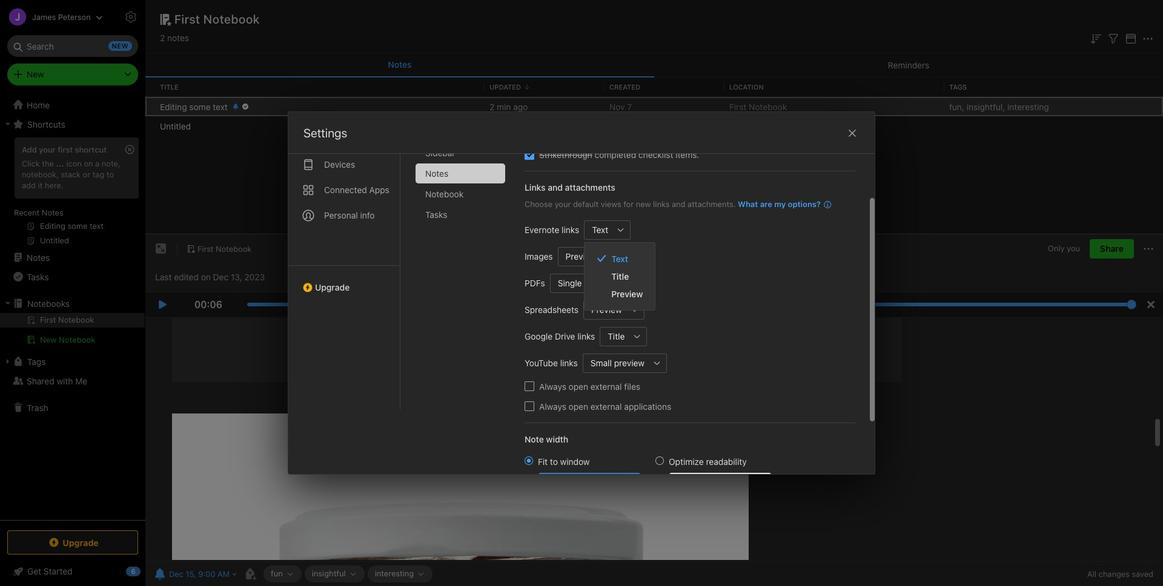 Task type: locate. For each thing, give the bounding box(es) containing it.
Fit to window radio
[[525, 457, 533, 465]]

your up the
[[39, 145, 56, 155]]

1 vertical spatial first
[[730, 102, 747, 112]]

upgrade inside 'tab list'
[[315, 282, 350, 293]]

devices
[[324, 159, 355, 170]]

preview
[[566, 252, 597, 262], [612, 289, 643, 299], [592, 305, 622, 315]]

tab list
[[145, 53, 1164, 78], [289, 90, 401, 410], [416, 102, 515, 410]]

choose your default views for new links and attachments.
[[525, 199, 736, 209]]

0 vertical spatial preview button
[[558, 247, 600, 266]]

first notebook inside row group
[[730, 102, 788, 112]]

1 vertical spatial text
[[612, 254, 629, 264]]

new inside new popup button
[[27, 69, 44, 79]]

1 always from the top
[[540, 382, 567, 392]]

0 vertical spatial open
[[569, 382, 589, 392]]

click
[[22, 159, 40, 168]]

upgrade for "upgrade" "popup button" in 'tab list'
[[315, 282, 350, 293]]

click the ...
[[22, 159, 64, 168]]

new up home
[[27, 69, 44, 79]]

on left a
[[84, 159, 93, 168]]

your
[[39, 145, 56, 155], [555, 199, 571, 209]]

interesting right insightful button
[[375, 569, 414, 579]]

are
[[761, 199, 773, 209]]

settings up 2 notes
[[153, 12, 184, 21]]

preview button up single page button
[[558, 247, 600, 266]]

only
[[1049, 244, 1065, 254]]

share button
[[1090, 240, 1135, 259]]

links right new
[[654, 199, 670, 209]]

2
[[160, 33, 165, 43], [490, 102, 495, 112]]

2 open from the top
[[569, 402, 589, 412]]

last
[[155, 272, 172, 282]]

Choose default view option for Google Drive links field
[[600, 327, 648, 346]]

external for files
[[591, 382, 622, 392]]

group
[[0, 134, 145, 253]]

tasks inside tab
[[426, 210, 448, 220]]

tree
[[0, 95, 145, 520]]

preview inside choose default view option for spreadsheets field
[[592, 305, 622, 315]]

home
[[27, 100, 50, 110]]

title
[[160, 83, 179, 91], [612, 271, 629, 282], [608, 332, 625, 342]]

2 left min
[[490, 102, 495, 112]]

0 vertical spatial upgrade
[[315, 282, 350, 293]]

always open external files
[[540, 382, 641, 392]]

2 vertical spatial title
[[608, 332, 625, 342]]

0 vertical spatial your
[[39, 145, 56, 155]]

0 vertical spatial always
[[540, 382, 567, 392]]

external up always open external applications
[[591, 382, 622, 392]]

your down links and attachments
[[555, 199, 571, 209]]

1 horizontal spatial text
[[612, 254, 629, 264]]

1 external from the top
[[591, 382, 622, 392]]

0 horizontal spatial to
[[107, 170, 114, 179]]

first notebook up notes
[[175, 12, 260, 26]]

1 vertical spatial preview
[[612, 289, 643, 299]]

title up editing
[[160, 83, 179, 91]]

2 left notes
[[160, 33, 165, 43]]

settings inside "tooltip"
[[153, 12, 184, 21]]

option group containing fit to window
[[525, 456, 772, 533]]

external for applications
[[591, 402, 622, 412]]

1 horizontal spatial your
[[555, 199, 571, 209]]

text inside dropdown list menu
[[612, 254, 629, 264]]

0 vertical spatial 2
[[160, 33, 165, 43]]

0 vertical spatial settings
[[153, 12, 184, 21]]

0 vertical spatial to
[[107, 170, 114, 179]]

1 vertical spatial always
[[540, 402, 567, 412]]

and left attachments.
[[672, 199, 686, 209]]

0 vertical spatial tasks
[[426, 210, 448, 220]]

interesting
[[1008, 102, 1050, 112], [375, 569, 414, 579]]

Select2160 checkbox
[[525, 150, 535, 160]]

expand note image
[[154, 242, 169, 257]]

preview down title link at the top
[[612, 289, 643, 299]]

1 vertical spatial new
[[40, 335, 57, 345]]

updated
[[490, 83, 521, 91]]

to down note,
[[107, 170, 114, 179]]

preview down the preview link
[[592, 305, 622, 315]]

1 vertical spatial 2
[[490, 102, 495, 112]]

with
[[57, 376, 73, 386]]

external down the always open external files at bottom
[[591, 402, 622, 412]]

notebooks
[[27, 299, 70, 309]]

width
[[546, 434, 569, 445]]

interesting right insightful,
[[1008, 102, 1050, 112]]

0 vertical spatial on
[[84, 159, 93, 168]]

0 horizontal spatial tasks
[[27, 272, 49, 282]]

1 vertical spatial title
[[612, 271, 629, 282]]

shared with me link
[[0, 372, 145, 391]]

open
[[569, 382, 589, 392], [569, 402, 589, 412]]

nov 7
[[610, 102, 632, 112]]

group containing add your first shortcut
[[0, 134, 145, 253]]

1 horizontal spatial 2
[[490, 102, 495, 112]]

1 vertical spatial upgrade
[[63, 538, 99, 548]]

tags up "shared"
[[27, 357, 46, 367]]

on
[[84, 159, 93, 168], [201, 272, 211, 282]]

1 vertical spatial to
[[550, 457, 558, 467]]

0 vertical spatial title
[[160, 83, 179, 91]]

single page button
[[550, 274, 607, 293]]

reminders
[[889, 60, 930, 70]]

0 vertical spatial text
[[592, 225, 609, 235]]

cell
[[0, 313, 145, 328]]

insightful,
[[967, 102, 1006, 112]]

to right the fit
[[550, 457, 558, 467]]

2023
[[244, 272, 265, 282]]

1 horizontal spatial tasks
[[426, 210, 448, 220]]

notebook,
[[22, 170, 59, 179]]

1 horizontal spatial tags
[[950, 83, 968, 91]]

icon on a note, notebook, stack or tag to add it here.
[[22, 159, 120, 190]]

0 vertical spatial new
[[27, 69, 44, 79]]

tab list containing devices
[[289, 90, 401, 410]]

upgrade
[[315, 282, 350, 293], [63, 538, 99, 548]]

first inside first notebook button
[[198, 244, 214, 254]]

text down views
[[592, 225, 609, 235]]

0 vertical spatial interesting
[[1008, 102, 1050, 112]]

and right links
[[548, 182, 563, 193]]

0 horizontal spatial on
[[84, 159, 93, 168]]

2 vertical spatial first notebook
[[198, 244, 252, 254]]

settings image
[[124, 10, 138, 24]]

title down text link
[[612, 271, 629, 282]]

1 horizontal spatial to
[[550, 457, 558, 467]]

0 vertical spatial and
[[548, 182, 563, 193]]

dec
[[213, 272, 229, 282]]

optimize
[[669, 457, 704, 467]]

new notebook button
[[0, 333, 145, 347]]

open up always open external applications
[[569, 382, 589, 392]]

0 vertical spatial tags
[[950, 83, 968, 91]]

small preview button
[[583, 354, 648, 373]]

first notebook down location
[[730, 102, 788, 112]]

0 horizontal spatial tags
[[27, 357, 46, 367]]

new up tags button
[[40, 335, 57, 345]]

Choose default view option for Evernote links field
[[584, 220, 631, 240]]

new for new notebook
[[40, 335, 57, 345]]

1 vertical spatial and
[[672, 199, 686, 209]]

tasks down notebook tab
[[426, 210, 448, 220]]

tag
[[93, 170, 104, 179]]

1 vertical spatial your
[[555, 199, 571, 209]]

first notebook up the dec at the left of page
[[198, 244, 252, 254]]

always right always open external files checkbox
[[540, 382, 567, 392]]

info
[[360, 210, 375, 221]]

tasks up notebooks
[[27, 272, 49, 282]]

first notebook
[[175, 12, 260, 26], [730, 102, 788, 112], [198, 244, 252, 254]]

13,
[[231, 272, 242, 282]]

your inside "group"
[[39, 145, 56, 155]]

note window element
[[145, 235, 1164, 587]]

new notebook
[[40, 335, 95, 345]]

Always open external applications checkbox
[[525, 402, 535, 412]]

0 vertical spatial upgrade button
[[289, 266, 400, 298]]

2 inside row group
[[490, 102, 495, 112]]

spreadsheets
[[525, 305, 579, 315]]

notebook inside notebook tab
[[426, 189, 464, 199]]

1 horizontal spatial upgrade button
[[289, 266, 400, 298]]

text inside button
[[592, 225, 609, 235]]

text
[[213, 102, 228, 112]]

drive
[[555, 332, 576, 342]]

upgrade for bottom "upgrade" "popup button"
[[63, 538, 99, 548]]

google drive links
[[525, 332, 595, 342]]

only you
[[1049, 244, 1081, 254]]

always right always open external applications checkbox
[[540, 402, 567, 412]]

Optimize readability radio
[[656, 457, 664, 465]]

Choose default view option for YouTube links field
[[583, 354, 667, 373]]

Choose default view option for Spreadsheets field
[[584, 300, 645, 320]]

edited
[[174, 272, 199, 282]]

0 horizontal spatial 2
[[160, 33, 165, 43]]

all
[[1088, 570, 1097, 580]]

None search field
[[16, 35, 130, 57]]

fit
[[538, 457, 548, 467]]

2 for 2 min ago
[[490, 102, 495, 112]]

add
[[22, 145, 37, 155]]

1 vertical spatial settings
[[304, 126, 348, 140]]

1 vertical spatial tags
[[27, 357, 46, 367]]

on inside note window element
[[201, 272, 211, 282]]

1 vertical spatial first notebook
[[730, 102, 788, 112]]

text button
[[584, 220, 612, 240]]

tasks inside button
[[27, 272, 49, 282]]

small preview
[[591, 358, 645, 369]]

settings up devices at the left top
[[304, 126, 348, 140]]

1 vertical spatial interesting
[[375, 569, 414, 579]]

fun button
[[264, 566, 302, 583]]

1 open from the top
[[569, 382, 589, 392]]

1 horizontal spatial settings
[[304, 126, 348, 140]]

0 vertical spatial first notebook
[[175, 12, 260, 26]]

settings tooltip
[[135, 5, 194, 29]]

checklist
[[639, 150, 674, 160]]

0 horizontal spatial upgrade button
[[7, 531, 138, 555]]

2 external from the top
[[591, 402, 622, 412]]

1 horizontal spatial on
[[201, 272, 211, 282]]

always
[[540, 382, 567, 392], [540, 402, 567, 412]]

insightful button
[[305, 566, 365, 583]]

2 always from the top
[[540, 402, 567, 412]]

first up last edited on dec 13, 2023
[[198, 244, 214, 254]]

and
[[548, 182, 563, 193], [672, 199, 686, 209]]

0 horizontal spatial and
[[548, 182, 563, 193]]

open down the always open external files at bottom
[[569, 402, 589, 412]]

icon
[[66, 159, 82, 168]]

to
[[107, 170, 114, 179], [550, 457, 558, 467]]

text up title link at the top
[[612, 254, 629, 264]]

new
[[636, 199, 651, 209]]

0 horizontal spatial interesting
[[375, 569, 414, 579]]

1 vertical spatial on
[[201, 272, 211, 282]]

2 vertical spatial preview
[[592, 305, 622, 315]]

0 horizontal spatial upgrade
[[63, 538, 99, 548]]

first down location
[[730, 102, 747, 112]]

notebook inside new notebook button
[[59, 335, 95, 345]]

new inside new notebook button
[[40, 335, 57, 345]]

7
[[628, 102, 632, 112]]

nov
[[610, 102, 625, 112]]

0 horizontal spatial settings
[[153, 12, 184, 21]]

option group
[[525, 456, 772, 533]]

Always open external files checkbox
[[525, 382, 535, 392]]

reminders button
[[655, 53, 1164, 78]]

preview up 'single page'
[[566, 252, 597, 262]]

notebook
[[204, 12, 260, 26], [749, 102, 788, 112], [426, 189, 464, 199], [216, 244, 252, 254], [59, 335, 95, 345]]

on inside icon on a note, notebook, stack or tag to add it here.
[[84, 159, 93, 168]]

Choose default view option for PDFs field
[[550, 274, 627, 293]]

links right drive
[[578, 332, 595, 342]]

evernote links
[[525, 225, 580, 235]]

readability
[[706, 457, 747, 467]]

open for always open external applications
[[569, 402, 589, 412]]

1 vertical spatial open
[[569, 402, 589, 412]]

0 vertical spatial preview
[[566, 252, 597, 262]]

first up notes
[[175, 12, 200, 26]]

on left the dec at the left of page
[[201, 272, 211, 282]]

what are my options?
[[738, 199, 821, 209]]

1 vertical spatial external
[[591, 402, 622, 412]]

1 vertical spatial preview button
[[584, 300, 625, 320]]

small
[[591, 358, 612, 369]]

0 horizontal spatial text
[[592, 225, 609, 235]]

tags up 'fun,' on the top of page
[[950, 83, 968, 91]]

2 vertical spatial first
[[198, 244, 214, 254]]

tasks button
[[0, 267, 145, 287]]

Choose default view option for Images field
[[558, 247, 619, 266]]

1 horizontal spatial upgrade
[[315, 282, 350, 293]]

or
[[83, 170, 90, 179]]

links and attachments
[[525, 182, 616, 193]]

youtube links
[[525, 358, 578, 369]]

title up 'small preview' button
[[608, 332, 625, 342]]

1 horizontal spatial interesting
[[1008, 102, 1050, 112]]

0 horizontal spatial your
[[39, 145, 56, 155]]

preview button up title button
[[584, 300, 625, 320]]

0 vertical spatial external
[[591, 382, 622, 392]]

notes inside button
[[388, 59, 412, 70]]

upgrade button inside 'tab list'
[[289, 266, 400, 298]]

row group
[[145, 97, 1164, 136]]

personal info
[[324, 210, 375, 221]]

1 vertical spatial tasks
[[27, 272, 49, 282]]



Task type: describe. For each thing, give the bounding box(es) containing it.
1 horizontal spatial and
[[672, 199, 686, 209]]

applications
[[625, 402, 672, 412]]

2 for 2 notes
[[160, 33, 165, 43]]

interesting inside row group
[[1008, 102, 1050, 112]]

choose
[[525, 199, 553, 209]]

home link
[[0, 95, 145, 115]]

it
[[38, 181, 43, 190]]

tab list for choose your default views for new links and attachments.
[[416, 102, 515, 410]]

1 vertical spatial upgrade button
[[7, 531, 138, 555]]

note
[[525, 434, 544, 445]]

first
[[58, 145, 73, 155]]

00:06
[[195, 300, 223, 310]]

fun, insightful, interesting
[[950, 102, 1050, 112]]

evernote
[[525, 225, 560, 235]]

always for always open external files
[[540, 382, 567, 392]]

recent
[[14, 208, 40, 218]]

title inside dropdown list menu
[[612, 271, 629, 282]]

add your first shortcut
[[22, 145, 107, 155]]

personal
[[324, 210, 358, 221]]

files
[[625, 382, 641, 392]]

close image
[[846, 126, 860, 141]]

what
[[738, 199, 759, 209]]

notes inside tab
[[426, 169, 449, 179]]

...
[[56, 159, 64, 168]]

links
[[525, 182, 546, 193]]

expand notebooks image
[[3, 299, 13, 309]]

location
[[730, 83, 764, 91]]

single page
[[558, 278, 604, 289]]

default
[[573, 199, 599, 209]]

items.
[[676, 150, 700, 160]]

row group containing editing some text
[[145, 97, 1164, 136]]

Note Editor text field
[[145, 317, 1164, 562]]

shortcuts button
[[0, 115, 145, 134]]

stack
[[61, 170, 81, 179]]

add tag image
[[243, 567, 258, 582]]

all changes saved
[[1088, 570, 1154, 580]]

links left the text button
[[562, 225, 580, 235]]

always open external applications
[[540, 402, 672, 412]]

connected apps
[[324, 185, 390, 195]]

to inside icon on a note, notebook, stack or tag to add it here.
[[107, 170, 114, 179]]

shortcut
[[75, 145, 107, 155]]

untitled button
[[145, 116, 1164, 136]]

open for always open external files
[[569, 382, 589, 392]]

2 notes
[[160, 33, 189, 43]]

trash link
[[0, 398, 145, 418]]

title button
[[600, 327, 628, 346]]

strikethrough
[[540, 150, 593, 160]]

last edited on dec 13, 2023
[[155, 272, 265, 282]]

expand tags image
[[3, 357, 13, 367]]

shared with me
[[27, 376, 87, 386]]

new for new
[[27, 69, 44, 79]]

fun
[[271, 569, 283, 579]]

notes
[[167, 33, 189, 43]]

editing
[[160, 102, 187, 112]]

new notebook group
[[0, 313, 145, 352]]

shared
[[27, 376, 54, 386]]

interesting button
[[368, 566, 433, 583]]

attachments.
[[688, 199, 736, 209]]

page
[[585, 278, 604, 289]]

notes link
[[0, 248, 145, 267]]

title inside button
[[608, 332, 625, 342]]

shortcuts
[[27, 119, 65, 129]]

title link
[[585, 268, 656, 285]]

tasks tab
[[416, 205, 506, 225]]

youtube
[[525, 358, 558, 369]]

links down drive
[[561, 358, 578, 369]]

tags inside button
[[27, 357, 46, 367]]

changes
[[1099, 570, 1130, 580]]

attachments
[[565, 182, 616, 193]]

preview inside dropdown list menu
[[612, 289, 643, 299]]

2 min ago
[[490, 102, 528, 112]]

dropdown list menu
[[585, 250, 656, 303]]

tags button
[[0, 352, 145, 372]]

apps
[[370, 185, 390, 195]]

ago
[[514, 102, 528, 112]]

your for default
[[555, 199, 571, 209]]

add
[[22, 181, 36, 190]]

notebook inside first notebook button
[[216, 244, 252, 254]]

your for first
[[39, 145, 56, 155]]

0 vertical spatial first
[[175, 12, 200, 26]]

here.
[[45, 181, 63, 190]]

notes inside "group"
[[42, 208, 63, 218]]

interesting inside button
[[375, 569, 414, 579]]

new button
[[7, 64, 138, 85]]

note width
[[525, 434, 569, 445]]

connected
[[324, 185, 367, 195]]

tree containing home
[[0, 95, 145, 520]]

notebook inside row group
[[749, 102, 788, 112]]

min
[[497, 102, 511, 112]]

a
[[95, 159, 100, 168]]

for
[[624, 199, 634, 209]]

trash
[[27, 403, 48, 413]]

text link
[[585, 250, 656, 268]]

fit to window
[[538, 457, 590, 467]]

Search text field
[[16, 35, 130, 57]]

images
[[525, 252, 553, 262]]

notebook tab
[[416, 184, 506, 204]]

notebooks link
[[0, 294, 145, 313]]

options?
[[788, 199, 821, 209]]

first inside row group
[[730, 102, 747, 112]]

single
[[558, 278, 582, 289]]

completed
[[595, 150, 637, 160]]

preview
[[615, 358, 645, 369]]

tab list for links and attachments
[[289, 90, 401, 410]]

notes tab
[[416, 164, 506, 184]]

preview inside the choose default view option for images field
[[566, 252, 597, 262]]

untitled
[[160, 121, 191, 131]]

preview link
[[585, 285, 656, 303]]

views
[[601, 199, 622, 209]]

first notebook inside button
[[198, 244, 252, 254]]

share
[[1101, 244, 1124, 254]]

always for always open external applications
[[540, 402, 567, 412]]

me
[[75, 376, 87, 386]]



Task type: vqa. For each thing, say whether or not it's contained in the screenshot.
"CHOOSE DEFAULT VIEW OPTION FOR SPREADSHEETS" field
yes



